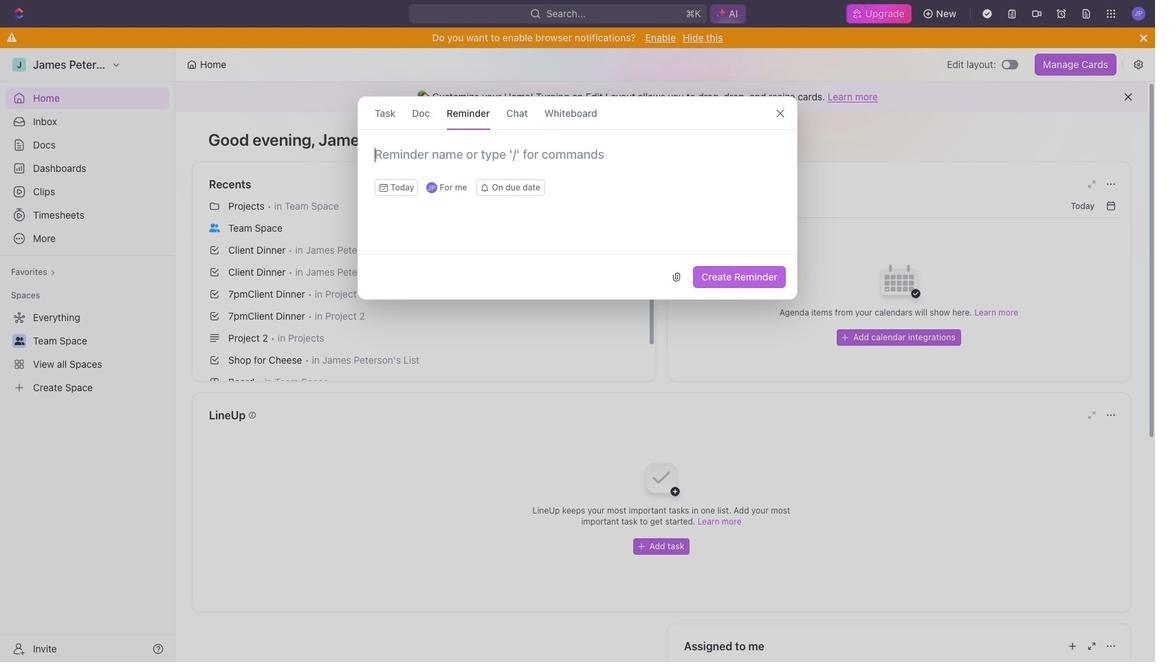 Task type: describe. For each thing, give the bounding box(es) containing it.
sidebar navigation
[[0, 48, 175, 662]]



Task type: vqa. For each thing, say whether or not it's contained in the screenshot.
dialog
yes



Task type: locate. For each thing, give the bounding box(es) containing it.
tree inside sidebar navigation
[[6, 307, 169, 399]]

dialog
[[358, 96, 798, 300]]

Reminder na﻿me or type '/' for commands text field
[[358, 147, 797, 180]]

tree
[[6, 307, 169, 399]]

user group image
[[209, 223, 220, 232]]

alert
[[175, 82, 1148, 112]]



